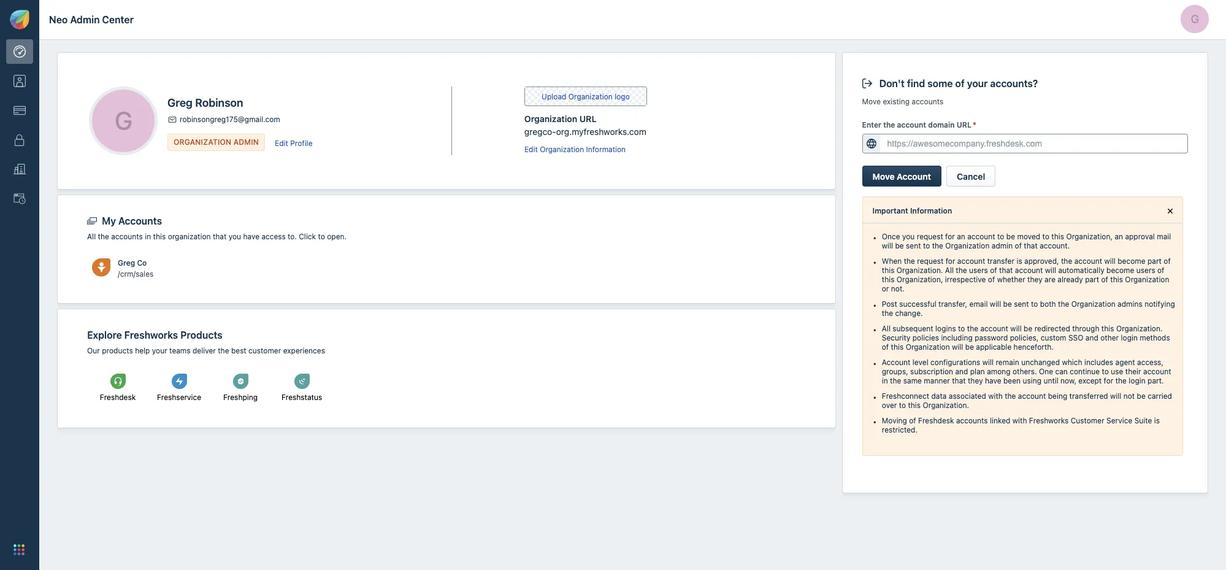 Task type: locate. For each thing, give the bounding box(es) containing it.
products
[[181, 330, 223, 341]]

part right 'already'
[[1086, 275, 1100, 284]]

greg up /crm/sales
[[118, 258, 135, 267]]

this
[[153, 232, 166, 241], [1052, 232, 1065, 241], [882, 266, 895, 275], [882, 275, 895, 284], [1111, 275, 1124, 284], [1102, 324, 1115, 333], [892, 343, 904, 352], [909, 401, 921, 410]]

0 horizontal spatial with
[[989, 392, 1003, 401]]

are
[[1045, 275, 1056, 284]]

including
[[942, 333, 973, 343]]

1 vertical spatial all
[[946, 266, 954, 275]]

0 horizontal spatial information
[[587, 145, 626, 154]]

1 vertical spatial profile picture image
[[92, 90, 155, 152]]

edit
[[275, 139, 288, 148], [525, 145, 538, 154]]

organization.
[[897, 266, 944, 275], [1117, 324, 1163, 333], [923, 401, 970, 410]]

1 horizontal spatial sent
[[1015, 300, 1030, 309]]

have left access
[[243, 232, 260, 241]]

have
[[243, 232, 260, 241], [986, 376, 1002, 386]]

1 vertical spatial your
[[152, 346, 167, 355]]

neo admin center image
[[14, 46, 26, 58]]

request right when
[[918, 257, 944, 266]]

accounts down my accounts
[[111, 232, 143, 241]]

of
[[956, 78, 965, 89], [1016, 241, 1023, 250], [1165, 257, 1172, 266], [991, 266, 998, 275], [1158, 266, 1165, 275], [989, 275, 996, 284], [1102, 275, 1109, 284], [882, 343, 889, 352], [910, 416, 917, 425]]

you left access
[[229, 232, 241, 241]]

be left moved
[[1007, 232, 1016, 241]]

1 vertical spatial for
[[946, 257, 956, 266]]

organization, up successful
[[897, 275, 944, 284]]

information right important
[[911, 206, 953, 215]]

all
[[87, 232, 96, 241], [946, 266, 954, 275], [882, 324, 891, 333]]

url right domain
[[957, 120, 972, 129]]

1 vertical spatial move
[[873, 171, 895, 182]]

the right both
[[1059, 300, 1070, 309]]

0 horizontal spatial greg
[[118, 258, 135, 267]]

0 vertical spatial request
[[917, 232, 944, 241]]

freshworks inside • once you request for an account to be moved to this organization, an approval mail will be sent to the organization admin of that account. • when the request for account transfer is approved, the account will become part of this organization. all the users of that account will automatically become users of this organization, irrespective of whether they are already part of this organization or not. • post successful transfer, email will be sent to both the organization admins notifying the change. • all subsequent logins to the account will be redirected through this organization. security policies including password policies, custom sso and other login methods of this organization will be applicable henceforth. • account level configurations will remain unchanged which includes agent access, groups, subscription and plan among others. one can continue to use their account in the same manner that they have been using until now, except for the login part. • freshconnect data associated with the account being transferred will not be carried over to this organization. • moving of freshdesk accounts linked with freshworks customer service suite is restricted.
[[1030, 416, 1069, 425]]

users down approval
[[1137, 266, 1156, 275]]

be up henceforth.
[[1024, 324, 1033, 333]]

using
[[1023, 376, 1042, 386]]

except
[[1079, 376, 1102, 386]]

admin
[[992, 241, 1013, 250]]

login
[[1122, 333, 1139, 343], [1130, 376, 1146, 386]]

move
[[863, 97, 881, 106], [873, 171, 895, 182]]

0 vertical spatial they
[[1028, 275, 1043, 284]]

they left "are"
[[1028, 275, 1043, 284]]

profile
[[290, 139, 313, 148]]

be up when
[[896, 241, 905, 250]]

move account
[[873, 171, 932, 182]]

account
[[897, 171, 932, 182], [882, 358, 911, 367]]

greg
[[168, 96, 193, 109], [118, 258, 135, 267]]

accounts down associated
[[957, 416, 989, 425]]

an
[[958, 232, 966, 241], [1115, 232, 1124, 241]]

greg for greg robinson
[[168, 96, 193, 109]]

0 horizontal spatial users
[[970, 266, 989, 275]]

all up freshworks crm image
[[87, 232, 96, 241]]

change.
[[896, 309, 923, 318]]

in down accounts
[[145, 232, 151, 241]]

become up "admins"
[[1107, 266, 1135, 275]]

find
[[908, 78, 926, 89]]

freshdesk inside • once you request for an account to be moved to this organization, an approval mail will be sent to the organization admin of that account. • when the request for account transfer is approved, the account will become part of this organization. all the users of that account will automatically become users of this organization, irrespective of whether they are already part of this organization or not. • post successful transfer, email will be sent to both the organization admins notifying the change. • all subsequent logins to the account will be redirected through this organization. security policies including password policies, custom sso and other login methods of this organization will be applicable henceforth. • account level configurations will remain unchanged which includes agent access, groups, subscription and plan among others. one can continue to use their account in the same manner that they have been using until now, except for the login part. • freshconnect data associated with the account being transferred will not be carried over to this organization. • moving of freshdesk accounts linked with freshworks customer service suite is restricted.
[[919, 416, 955, 425]]

1 vertical spatial account
[[882, 358, 911, 367]]

one
[[1040, 367, 1054, 376]]

profile picture image inside greg robinson main content
[[92, 90, 155, 152]]

admins
[[1118, 300, 1143, 309]]

0 vertical spatial organization.
[[897, 266, 944, 275]]

account up 'already'
[[1075, 257, 1103, 266]]

sent left both
[[1015, 300, 1030, 309]]

1 vertical spatial part
[[1086, 275, 1100, 284]]

1 vertical spatial accounts
[[111, 232, 143, 241]]

2 vertical spatial accounts
[[957, 416, 989, 425]]

1 vertical spatial and
[[956, 367, 969, 376]]

0 vertical spatial sent
[[907, 241, 922, 250]]

1 users from the left
[[970, 266, 989, 275]]

1 horizontal spatial is
[[1155, 416, 1161, 425]]

policies,
[[1011, 333, 1039, 343]]

1 horizontal spatial you
[[903, 232, 915, 241]]

profile picture image
[[1182, 5, 1210, 33], [92, 90, 155, 152]]

is right transfer
[[1017, 257, 1023, 266]]

1 vertical spatial freshworks
[[1030, 416, 1069, 425]]

have inside • once you request for an account to be moved to this organization, an approval mail will be sent to the organization admin of that account. • when the request for account transfer is approved, the account will become part of this organization. all the users of that account will automatically become users of this organization, irrespective of whether they are already part of this organization or not. • post successful transfer, email will be sent to both the organization admins notifying the change. • all subsequent logins to the account will be redirected through this organization. security policies including password policies, custom sso and other login methods of this organization will be applicable henceforth. • account level configurations will remain unchanged which includes agent access, groups, subscription and plan among others. one can continue to use their account in the same manner that they have been using until now, except for the login part. • freshconnect data associated with the account being transferred will not be carried over to this organization. • moving of freshdesk accounts linked with freshworks customer service suite is restricted.
[[986, 376, 1002, 386]]

1 horizontal spatial edit
[[525, 145, 538, 154]]

the left same
[[891, 376, 902, 386]]

organization down gregco-
[[540, 145, 584, 154]]

freshworks switcher image
[[14, 544, 25, 555]]

with right linked
[[1013, 416, 1028, 425]]

edit profile
[[275, 139, 313, 148]]

0 vertical spatial freshdesk
[[100, 393, 136, 402]]

login right other
[[1122, 333, 1139, 343]]

1 horizontal spatial with
[[1013, 416, 1028, 425]]

all down post
[[882, 324, 891, 333]]

freshdesk
[[100, 393, 136, 402], [919, 416, 955, 425]]

1 vertical spatial with
[[1013, 416, 1028, 425]]

sso
[[1069, 333, 1084, 343]]

move inside move account button
[[873, 171, 895, 182]]

0 vertical spatial organization,
[[1067, 232, 1113, 241]]

to.
[[288, 232, 297, 241]]

edit down gregco-
[[525, 145, 538, 154]]

until
[[1044, 376, 1059, 386]]

explore freshworks products our products help your teams deliver the best customer experiences
[[87, 330, 325, 355]]

organization up gregco-
[[525, 114, 578, 124]]

1 horizontal spatial users
[[1137, 266, 1156, 275]]

irrespective
[[946, 275, 987, 284]]

be right not
[[1138, 392, 1146, 401]]

organization url gregco-org.myfreshworks.com
[[525, 114, 647, 137]]

logins
[[936, 324, 957, 333]]

1 vertical spatial have
[[986, 376, 1002, 386]]

1 vertical spatial information
[[911, 206, 953, 215]]

they
[[1028, 275, 1043, 284], [969, 376, 984, 386]]

policies
[[913, 333, 940, 343]]

they up associated
[[969, 376, 984, 386]]

remain
[[996, 358, 1020, 367]]

methods
[[1141, 333, 1171, 343]]

your inside the explore freshworks products our products help your teams deliver the best customer experiences
[[152, 346, 167, 355]]

approval
[[1126, 232, 1156, 241]]

0 horizontal spatial profile picture image
[[92, 90, 155, 152]]

1 vertical spatial freshdesk
[[919, 416, 955, 425]]

1 horizontal spatial profile picture image
[[1182, 5, 1210, 33]]

0 horizontal spatial an
[[958, 232, 966, 241]]

• left moving
[[873, 416, 878, 427]]

your
[[968, 78, 989, 89], [152, 346, 167, 355]]

organization. down "admins"
[[1117, 324, 1163, 333]]

0 vertical spatial freshworks
[[124, 330, 178, 341]]

1 horizontal spatial organization,
[[1067, 232, 1113, 241]]

deliver
[[193, 346, 216, 355]]

accounts?
[[991, 78, 1039, 89]]

security
[[882, 333, 911, 343]]

2 vertical spatial organization.
[[923, 401, 970, 410]]

that up associated
[[953, 376, 966, 386]]

organization. up not.
[[897, 266, 944, 275]]

move up important
[[873, 171, 895, 182]]

greg co /crm/sales
[[118, 258, 154, 278]]

0 vertical spatial move
[[863, 97, 881, 106]]

1 horizontal spatial accounts
[[912, 97, 944, 106]]

organization. down "manner"
[[923, 401, 970, 410]]

greg inside greg co /crm/sales
[[118, 258, 135, 267]]

move up enter
[[863, 97, 881, 106]]

account up applicable
[[981, 324, 1009, 333]]

1 horizontal spatial they
[[1028, 275, 1043, 284]]

your left accounts?
[[968, 78, 989, 89]]

organization
[[168, 232, 211, 241]]

0 horizontal spatial url
[[580, 114, 597, 124]]

sent right once
[[907, 241, 922, 250]]

my
[[102, 215, 116, 226]]

2 horizontal spatial all
[[946, 266, 954, 275]]

1 vertical spatial request
[[918, 257, 944, 266]]

2 vertical spatial all
[[882, 324, 891, 333]]

and
[[1086, 333, 1099, 343], [956, 367, 969, 376]]

service
[[1107, 416, 1133, 425]]

freshworks crm image
[[92, 258, 110, 277]]

0 horizontal spatial freshworks
[[124, 330, 178, 341]]

1 horizontal spatial an
[[1115, 232, 1124, 241]]

greg left robinson
[[168, 96, 193, 109]]

through
[[1073, 324, 1100, 333]]

0 vertical spatial part
[[1148, 257, 1162, 266]]

of up groups, on the right bottom of page
[[882, 343, 889, 352]]

3 • from the top
[[873, 300, 878, 311]]

this down same
[[909, 401, 921, 410]]

edit for edit profile
[[275, 139, 288, 148]]

0 vertical spatial all
[[87, 232, 96, 241]]

move for move account
[[873, 171, 895, 182]]

1 horizontal spatial freshworks
[[1030, 416, 1069, 425]]

edit left profile
[[275, 139, 288, 148]]

1 horizontal spatial freshdesk
[[919, 416, 955, 425]]

request
[[917, 232, 944, 241], [918, 257, 944, 266]]

continue
[[1071, 367, 1101, 376]]

which
[[1063, 358, 1083, 367]]

• left groups, on the right bottom of page
[[873, 358, 878, 369]]

• left when
[[873, 257, 878, 268]]

some
[[928, 78, 953, 89]]

request down important information
[[917, 232, 944, 241]]

freshdesk down data
[[919, 416, 955, 425]]

accounts for upload organization logo
[[912, 97, 944, 106]]

data
[[932, 392, 947, 401]]

1 vertical spatial in
[[882, 376, 889, 386]]

1 horizontal spatial greg
[[168, 96, 193, 109]]

account up important information
[[897, 171, 932, 182]]

0 horizontal spatial in
[[145, 232, 151, 241]]

will
[[882, 241, 894, 250], [1105, 257, 1116, 266], [1046, 266, 1057, 275], [991, 300, 1002, 309], [1011, 324, 1022, 333], [953, 343, 964, 352], [983, 358, 994, 367], [1111, 392, 1122, 401]]

• left 'security'
[[873, 324, 878, 335]]

0 vertical spatial is
[[1017, 257, 1023, 266]]

0 horizontal spatial have
[[243, 232, 260, 241]]

account left "are"
[[1016, 266, 1044, 275]]

subsequent
[[893, 324, 934, 333]]

with down among at the bottom of the page
[[989, 392, 1003, 401]]

in inside • once you request for an account to be moved to this organization, an approval mail will be sent to the organization admin of that account. • when the request for account transfer is approved, the account will become part of this organization. all the users of that account will automatically become users of this organization, irrespective of whether they are already part of this organization or not. • post successful transfer, email will be sent to both the organization admins notifying the change. • all subsequent logins to the account will be redirected through this organization. security policies including password policies, custom sso and other login methods of this organization will be applicable henceforth. • account level configurations will remain unchanged which includes agent access, groups, subscription and plan among others. one can continue to use their account in the same manner that they have been using until now, except for the login part. • freshconnect data associated with the account being transferred will not be carried over to this organization. • moving of freshdesk accounts linked with freshworks customer service suite is restricted.
[[882, 376, 889, 386]]

information down org.myfreshworks.com
[[587, 145, 626, 154]]

experiences
[[283, 346, 325, 355]]

2 an from the left
[[1115, 232, 1124, 241]]

2 • from the top
[[873, 257, 878, 268]]

0 horizontal spatial accounts
[[111, 232, 143, 241]]

1 horizontal spatial have
[[986, 376, 1002, 386]]

account inside • once you request for an account to be moved to this organization, an approval mail will be sent to the organization admin of that account. • when the request for account transfer is approved, the account will become part of this organization. all the users of that account will automatically become users of this organization, irrespective of whether they are already part of this organization or not. • post successful transfer, email will be sent to both the organization admins notifying the change. • all subsequent logins to the account will be redirected through this organization. security policies including password policies, custom sso and other login methods of this organization will be applicable henceforth. • account level configurations will remain unchanged which includes agent access, groups, subscription and plan among others. one can continue to use their account in the same manner that they have been using until now, except for the login part. • freshconnect data associated with the account being transferred will not be carried over to this organization. • moving of freshdesk accounts linked with freshworks customer service suite is restricted.
[[882, 358, 911, 367]]

1 vertical spatial greg
[[118, 258, 135, 267]]

of right admin
[[1016, 241, 1023, 250]]

become
[[1118, 257, 1146, 266], [1107, 266, 1135, 275]]

an left admin
[[958, 232, 966, 241]]

that
[[213, 232, 227, 241], [1025, 241, 1038, 250], [1000, 266, 1014, 275], [953, 376, 966, 386]]

4 • from the top
[[873, 324, 878, 335]]

center
[[102, 14, 134, 25]]

robinsongreg175@gmail.com
[[180, 115, 280, 124]]

freshservice image
[[172, 374, 187, 389]]

greg for greg co /crm/sales
[[118, 258, 135, 267]]

move for move existing accounts
[[863, 97, 881, 106]]

0 horizontal spatial is
[[1017, 257, 1023, 266]]

transfer,
[[939, 300, 968, 309]]

1 horizontal spatial in
[[882, 376, 889, 386]]

users image
[[14, 75, 26, 87]]

1 vertical spatial organization,
[[897, 275, 944, 284]]

linked
[[991, 416, 1011, 425]]

1 vertical spatial login
[[1130, 376, 1146, 386]]

0 horizontal spatial your
[[152, 346, 167, 355]]

this right moved
[[1052, 232, 1065, 241]]

organization inside organization url gregco-org.myfreshworks.com
[[525, 114, 578, 124]]

organization up irrespective
[[946, 241, 990, 250]]

logo
[[615, 92, 630, 101]]

0 horizontal spatial and
[[956, 367, 969, 376]]

the up transfer, on the bottom right of page
[[956, 266, 968, 275]]

1 vertical spatial they
[[969, 376, 984, 386]]

information
[[587, 145, 626, 154], [911, 206, 953, 215]]

carried
[[1148, 392, 1173, 401]]

notifying
[[1145, 300, 1176, 309]]

1 horizontal spatial and
[[1086, 333, 1099, 343]]

0 vertical spatial greg
[[168, 96, 193, 109]]

organization up notifying
[[1126, 275, 1170, 284]]

neo admin center
[[49, 14, 134, 25]]

part
[[1148, 257, 1162, 266], [1086, 275, 1100, 284]]

the left change.
[[882, 309, 894, 318]]

7 • from the top
[[873, 416, 878, 427]]

0 vertical spatial accounts
[[912, 97, 944, 106]]

not.
[[892, 284, 905, 293]]

to
[[318, 232, 325, 241], [998, 232, 1005, 241], [1043, 232, 1050, 241], [924, 241, 931, 250], [1032, 300, 1039, 309], [959, 324, 966, 333], [1103, 367, 1110, 376], [900, 401, 907, 410]]

0 vertical spatial account
[[897, 171, 932, 182]]

freshworks down being
[[1030, 416, 1069, 425]]

0 horizontal spatial part
[[1086, 275, 1100, 284]]

0 horizontal spatial edit
[[275, 139, 288, 148]]

0 vertical spatial your
[[968, 78, 989, 89]]

is
[[1017, 257, 1023, 266], [1155, 416, 1161, 425]]

and left plan
[[956, 367, 969, 376]]

the right when
[[905, 257, 916, 266]]

users up email
[[970, 266, 989, 275]]

0 vertical spatial information
[[587, 145, 626, 154]]

2 horizontal spatial accounts
[[957, 416, 989, 425]]

• left post
[[873, 300, 878, 311]]

account up irrespective
[[958, 257, 986, 266]]

organization,
[[1067, 232, 1113, 241], [897, 275, 944, 284]]

login up not
[[1130, 376, 1146, 386]]

1 horizontal spatial part
[[1148, 257, 1162, 266]]

an left approval
[[1115, 232, 1124, 241]]

edit for edit organization information
[[525, 145, 538, 154]]

1 horizontal spatial url
[[957, 120, 972, 129]]

• left once
[[873, 232, 878, 243]]

accounts down find
[[912, 97, 944, 106]]

in
[[145, 232, 151, 241], [882, 376, 889, 386]]

the down important information
[[933, 241, 944, 250]]



Task type: describe. For each thing, give the bounding box(es) containing it.
organization up through at the bottom right of page
[[1072, 300, 1116, 309]]

plan
[[971, 367, 986, 376]]

to up transfer
[[998, 232, 1005, 241]]

account inside button
[[897, 171, 932, 182]]

subscription
[[911, 367, 954, 376]]

of right some
[[956, 78, 965, 89]]

email
[[970, 300, 988, 309]]

associated
[[949, 392, 987, 401]]

5 • from the top
[[873, 358, 878, 369]]

redirected
[[1035, 324, 1071, 333]]

of down mail
[[1165, 257, 1172, 266]]

the right enter
[[884, 120, 896, 129]]

of left whether
[[989, 275, 996, 284]]

that right organization
[[213, 232, 227, 241]]

successful
[[900, 300, 937, 309]]

0 horizontal spatial sent
[[907, 241, 922, 250]]

account right their
[[1144, 367, 1172, 376]]

0 horizontal spatial organization,
[[897, 275, 944, 284]]

0 horizontal spatial you
[[229, 232, 241, 241]]

use
[[1112, 367, 1124, 376]]

greg robinson
[[168, 96, 243, 109]]

organization admin
[[174, 137, 259, 147]]

be up configurations
[[966, 343, 975, 352]]

of up notifying
[[1158, 266, 1165, 275]]

applicable
[[977, 343, 1012, 352]]

to right over
[[900, 401, 907, 410]]

to right logins
[[959, 324, 966, 333]]

both
[[1041, 300, 1057, 309]]

when
[[882, 257, 902, 266]]

custom
[[1041, 333, 1067, 343]]

6 • from the top
[[873, 392, 878, 403]]

enter the account domain url
[[863, 120, 972, 129]]

admin
[[234, 137, 259, 147]]

the down the been
[[1005, 392, 1017, 401]]

transferred
[[1070, 392, 1109, 401]]

post
[[882, 300, 898, 309]]

freshworks inside the explore freshworks products our products help your teams deliver the best customer experiences
[[124, 330, 178, 341]]

to left the use
[[1103, 367, 1110, 376]]

open.
[[327, 232, 347, 241]]

account down move existing accounts
[[898, 120, 927, 129]]

accounts for greg robinson
[[111, 232, 143, 241]]

this down accounts
[[153, 232, 166, 241]]

edit organization information link
[[525, 143, 626, 154]]

Enter the account domain URL text field
[[880, 134, 1188, 153]]

the down email
[[968, 324, 979, 333]]

1 • from the top
[[873, 232, 878, 243]]

being
[[1049, 392, 1068, 401]]

1 horizontal spatial information
[[911, 206, 953, 215]]

automatically
[[1059, 266, 1105, 275]]

existing
[[883, 97, 910, 106]]

henceforth.
[[1014, 343, 1054, 352]]

transfer
[[988, 257, 1015, 266]]

groups,
[[882, 367, 909, 376]]

edit organization information
[[525, 145, 626, 154]]

same
[[904, 376, 922, 386]]

2 vertical spatial for
[[1105, 376, 1114, 386]]

approved,
[[1025, 257, 1060, 266]]

/crm/sales
[[118, 269, 154, 278]]

accounts
[[118, 215, 162, 226]]

customer
[[1071, 416, 1105, 425]]

explore
[[87, 330, 122, 341]]

1 vertical spatial organization.
[[1117, 324, 1163, 333]]

this right through at the bottom right of page
[[1102, 324, 1115, 333]]

become down approval
[[1118, 257, 1146, 266]]

admin
[[70, 14, 100, 25]]

to right click on the top
[[318, 232, 325, 241]]

suite
[[1135, 416, 1153, 425]]

this up or
[[882, 266, 895, 275]]

freshping
[[223, 393, 258, 402]]

1 an from the left
[[958, 232, 966, 241]]

now,
[[1061, 376, 1077, 386]]

the down the my
[[98, 232, 109, 241]]

freshstatus image
[[294, 374, 310, 389]]

0 vertical spatial with
[[989, 392, 1003, 401]]

been
[[1004, 376, 1021, 386]]

the up 'already'
[[1062, 257, 1073, 266]]

freshworks icon image
[[10, 10, 29, 29]]

be down whether
[[1004, 300, 1013, 309]]

access,
[[1138, 358, 1164, 367]]

the up not
[[1116, 376, 1127, 386]]

account up transfer
[[968, 232, 996, 241]]

to right once
[[924, 241, 931, 250]]

cancel
[[958, 171, 986, 182]]

configurations
[[931, 358, 981, 367]]

0 horizontal spatial they
[[969, 376, 984, 386]]

org.myfreshworks.com
[[557, 126, 647, 137]]

1 vertical spatial is
[[1155, 416, 1161, 425]]

help
[[135, 346, 150, 355]]

that down admin
[[1000, 266, 1014, 275]]

password
[[975, 333, 1009, 343]]

0 vertical spatial login
[[1122, 333, 1139, 343]]

don't
[[880, 78, 905, 89]]

security image
[[14, 134, 26, 146]]

of right 'already'
[[1102, 275, 1109, 284]]

this up "admins"
[[1111, 275, 1124, 284]]

url inside organization url gregco-org.myfreshworks.com
[[580, 114, 597, 124]]

already
[[1058, 275, 1084, 284]]

part.
[[1148, 376, 1165, 386]]

neo
[[49, 14, 68, 25]]

0 vertical spatial have
[[243, 232, 260, 241]]

access
[[262, 232, 286, 241]]

you inside • once you request for an account to be moved to this organization, an approval mail will be sent to the organization admin of that account. • when the request for account transfer is approved, the account will become part of this organization. all the users of that account will automatically become users of this organization, irrespective of whether they are already part of this organization or not. • post successful transfer, email will be sent to both the organization admins notifying the change. • all subsequent logins to the account will be redirected through this organization. security policies including password policies, custom sso and other login methods of this organization will be applicable henceforth. • account level configurations will remain unchanged which includes agent access, groups, subscription and plan among others. one can continue to use their account in the same manner that they have been using until now, except for the login part. • freshconnect data associated with the account being transferred will not be carried over to this organization. • moving of freshdesk accounts linked with freshworks customer service suite is restricted.
[[903, 232, 915, 241]]

that up approved,
[[1025, 241, 1038, 250]]

organization up organization url gregco-org.myfreshworks.com
[[569, 92, 613, 101]]

includes
[[1085, 358, 1114, 367]]

organization up level
[[906, 343, 951, 352]]

over
[[882, 401, 898, 410]]

0 vertical spatial profile picture image
[[1182, 5, 1210, 33]]

audit logs image
[[14, 193, 26, 205]]

edit profile link
[[275, 137, 313, 148]]

this down when
[[882, 275, 895, 284]]

enter
[[863, 120, 882, 129]]

0 horizontal spatial all
[[87, 232, 96, 241]]

organization image
[[14, 163, 26, 176]]

my subscriptions image
[[14, 104, 26, 117]]

accounts inside • once you request for an account to be moved to this organization, an approval mail will be sent to the organization admin of that account. • when the request for account transfer is approved, the account will become part of this organization. all the users of that account will automatically become users of this organization, irrespective of whether they are already part of this organization or not. • post successful transfer, email will be sent to both the organization admins notifying the change. • all subsequent logins to the account will be redirected through this organization. security policies including password policies, custom sso and other login methods of this organization will be applicable henceforth. • account level configurations will remain unchanged which includes agent access, groups, subscription and plan among others. one can continue to use their account in the same manner that they have been using until now, except for the login part. • freshconnect data associated with the account being transferred will not be carried over to this organization. • moving of freshdesk accounts linked with freshworks customer service suite is restricted.
[[957, 416, 989, 425]]

manner
[[925, 376, 951, 386]]

important information
[[873, 206, 953, 215]]

co
[[137, 258, 147, 267]]

0 vertical spatial in
[[145, 232, 151, 241]]

robinson
[[195, 96, 243, 109]]

0 vertical spatial and
[[1086, 333, 1099, 343]]

others.
[[1013, 367, 1038, 376]]

once
[[882, 232, 901, 241]]

freshping image
[[233, 374, 248, 389]]

domain
[[929, 120, 955, 129]]

upload organization logo
[[542, 92, 630, 101]]

restricted.
[[882, 425, 918, 435]]

freshservice
[[157, 393, 201, 402]]

the inside the explore freshworks products our products help your teams deliver the best customer experiences
[[218, 346, 229, 355]]

2 users from the left
[[1137, 266, 1156, 275]]

freshstatus
[[282, 393, 322, 402]]

best
[[231, 346, 247, 355]]

moving
[[882, 416, 908, 425]]

greg robinson main content
[[57, 40, 1209, 570]]

freshdesk image
[[110, 374, 126, 389]]

all the accounts in this organization that you have access to. click to open.
[[87, 232, 347, 241]]

to left both
[[1032, 300, 1039, 309]]

1 vertical spatial sent
[[1015, 300, 1030, 309]]

or
[[882, 284, 890, 293]]

• once you request for an account to be moved to this organization, an approval mail will be sent to the organization admin of that account. • when the request for account transfer is approved, the account will become part of this organization. all the users of that account will automatically become users of this organization, irrespective of whether they are already part of this organization or not. • post successful transfer, email will be sent to both the organization admins notifying the change. • all subsequent logins to the account will be redirected through this organization. security policies including password policies, custom sso and other login methods of this organization will be applicable henceforth. • account level configurations will remain unchanged which includes agent access, groups, subscription and plan among others. one can continue to use their account in the same manner that they have been using until now, except for the login part. • freshconnect data associated with the account being transferred will not be carried over to this organization. • moving of freshdesk accounts linked with freshworks customer service suite is restricted.
[[873, 232, 1176, 435]]

move existing accounts
[[863, 97, 944, 106]]

0 horizontal spatial freshdesk
[[100, 393, 136, 402]]

important
[[873, 206, 909, 215]]

0 vertical spatial for
[[946, 232, 956, 241]]

other
[[1101, 333, 1120, 343]]

among
[[988, 367, 1011, 376]]

moved
[[1018, 232, 1041, 241]]

whether
[[998, 275, 1026, 284]]

customer
[[249, 346, 281, 355]]

this down 'subsequent'
[[892, 343, 904, 352]]

account down using
[[1019, 392, 1047, 401]]

1 horizontal spatial all
[[882, 324, 891, 333]]

of down admin
[[991, 266, 998, 275]]

of right moving
[[910, 416, 917, 425]]

agent
[[1116, 358, 1136, 367]]

our
[[87, 346, 100, 355]]

freshconnect
[[882, 392, 930, 401]]

1 horizontal spatial your
[[968, 78, 989, 89]]

level
[[913, 358, 929, 367]]

to right moved
[[1043, 232, 1050, 241]]



Task type: vqa. For each thing, say whether or not it's contained in the screenshot.
fit
no



